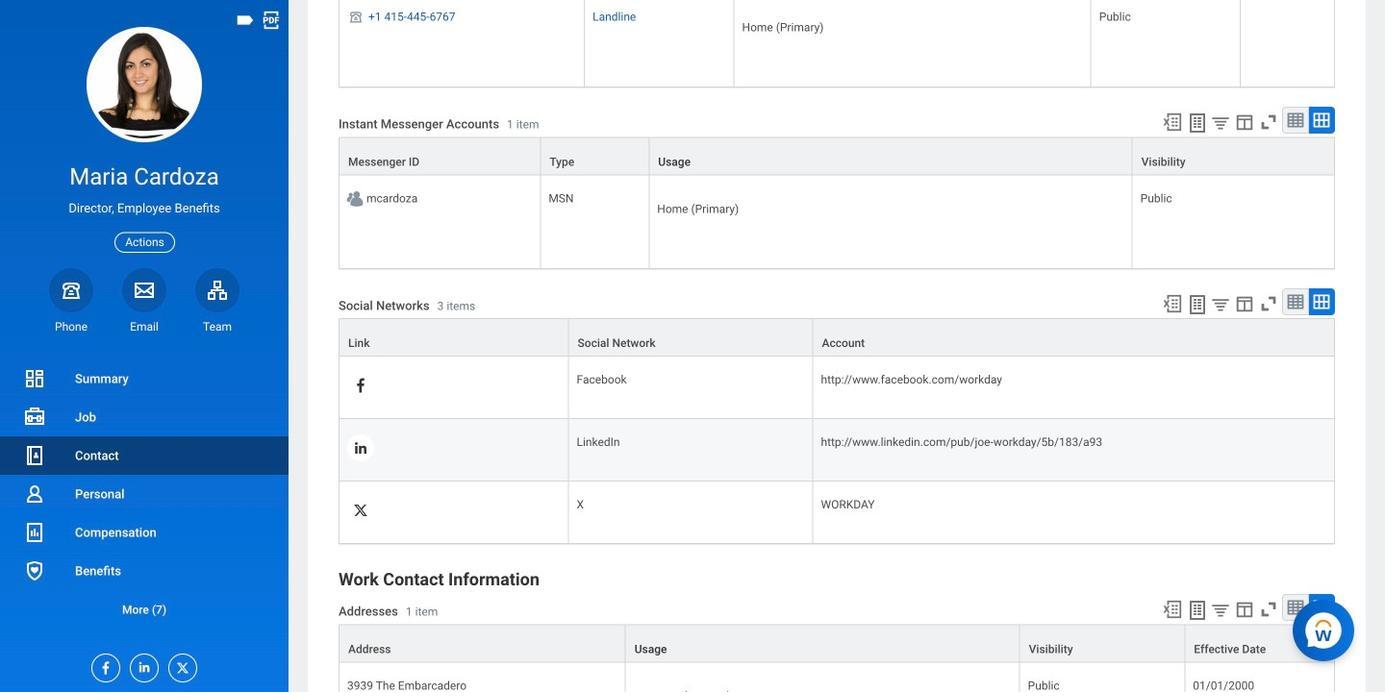 Task type: locate. For each thing, give the bounding box(es) containing it.
job image
[[23, 406, 46, 429]]

0 vertical spatial table image
[[1286, 111, 1306, 130]]

1 vertical spatial expand table image
[[1312, 599, 1332, 618]]

expand table image for 2nd row from the top of the page
[[1312, 111, 1332, 130]]

email maria cardoza element
[[122, 319, 166, 335]]

1 row from the top
[[339, 0, 1335, 88]]

1 vertical spatial export to excel image
[[1162, 600, 1183, 621]]

1 vertical spatial click to view/edit grid preferences image
[[1234, 294, 1256, 315]]

0 vertical spatial phone image
[[347, 9, 365, 24]]

0 vertical spatial expand table image
[[1312, 111, 1332, 130]]

6 row from the top
[[339, 420, 1335, 482]]

export to worksheets image right export to excel image
[[1186, 294, 1209, 317]]

expand table image
[[1312, 111, 1332, 130], [1312, 599, 1332, 618]]

fullscreen image right select to filter grid data icon
[[1259, 112, 1280, 133]]

1 vertical spatial select to filter grid data image
[[1210, 601, 1232, 621]]

1 vertical spatial public element
[[1141, 188, 1173, 205]]

1 vertical spatial toolbar
[[1154, 289, 1335, 319]]

8 row from the top
[[339, 625, 1335, 663]]

fullscreen image left expand table icon
[[1259, 294, 1280, 315]]

row
[[339, 0, 1335, 88], [339, 137, 1335, 175], [339, 175, 1335, 270], [339, 319, 1335, 357], [339, 357, 1335, 420], [339, 420, 1335, 482], [339, 482, 1335, 545], [339, 625, 1335, 663], [339, 663, 1335, 693]]

1 vertical spatial export to worksheets image
[[1186, 600, 1209, 623]]

summary image
[[23, 368, 46, 391]]

phone image
[[347, 9, 365, 24], [58, 279, 85, 302]]

fullscreen image
[[1259, 112, 1280, 133], [1259, 294, 1280, 315]]

0 vertical spatial public element
[[1100, 6, 1131, 23]]

table image
[[1286, 111, 1306, 130], [1286, 293, 1306, 312], [1286, 599, 1306, 618]]

view printable version (pdf) image
[[261, 10, 282, 31]]

3 row from the top
[[339, 175, 1335, 270]]

public element
[[1100, 6, 1131, 23], [1141, 188, 1173, 205], [1028, 676, 1060, 693]]

export to worksheets image
[[1186, 112, 1209, 135]]

2 vertical spatial toolbar
[[1154, 595, 1335, 625]]

phone image right view printable version (pdf) icon
[[347, 9, 365, 24]]

click to view/edit grid preferences image right export to excel image
[[1234, 294, 1256, 315]]

select to filter grid data image
[[1210, 113, 1232, 133]]

0 vertical spatial toolbar
[[1154, 107, 1335, 137]]

table image right fullscreen image
[[1286, 599, 1306, 618]]

0 vertical spatial export to worksheets image
[[1186, 294, 1209, 317]]

click to view/edit grid preferences image left fullscreen image
[[1234, 600, 1256, 621]]

1 vertical spatial home (primary) element
[[657, 198, 739, 216]]

toolbar for second row from the bottom of the page
[[1154, 595, 1335, 625]]

4 row from the top
[[339, 319, 1335, 357]]

1 vertical spatial table image
[[1286, 293, 1306, 312]]

1 vertical spatial phone image
[[58, 279, 85, 302]]

2 vertical spatial click to view/edit grid preferences image
[[1234, 600, 1256, 621]]

phone maria cardoza element
[[49, 319, 93, 335]]

export to worksheets image left fullscreen image
[[1186, 600, 1209, 623]]

fullscreen image
[[1259, 600, 1280, 621]]

2 select to filter grid data image from the top
[[1210, 601, 1232, 621]]

table image right select to filter grid data icon
[[1286, 111, 1306, 130]]

1 select to filter grid data image from the top
[[1210, 295, 1232, 315]]

0 vertical spatial export to excel image
[[1162, 112, 1183, 133]]

home (primary) element
[[742, 17, 824, 34], [657, 198, 739, 216]]

cell
[[1241, 0, 1335, 88]]

select to filter grid data image left fullscreen image
[[1210, 601, 1232, 621]]

select to filter grid data image right export to excel image
[[1210, 295, 1232, 315]]

2 vertical spatial table image
[[1286, 599, 1306, 618]]

click to view/edit grid preferences image for select to filter grid data image for second export to worksheets image from the bottom
[[1234, 294, 1256, 315]]

table image left expand table icon
[[1286, 293, 1306, 312]]

0 vertical spatial home (primary) element
[[742, 17, 824, 34]]

export to excel image
[[1162, 112, 1183, 133], [1162, 600, 1183, 621]]

0 vertical spatial select to filter grid data image
[[1210, 295, 1232, 315]]

x image
[[169, 655, 191, 676]]

1 vertical spatial fullscreen image
[[1259, 294, 1280, 315]]

msn element
[[549, 188, 574, 205]]

export to excel image for 2nd export to worksheets image from the top
[[1162, 600, 1183, 621]]

2 row from the top
[[339, 137, 1335, 175]]

1 export to worksheets image from the top
[[1186, 294, 1209, 317]]

0 vertical spatial fullscreen image
[[1259, 112, 1280, 133]]

select to filter grid data image
[[1210, 295, 1232, 315], [1210, 601, 1232, 621]]

toolbar
[[1154, 107, 1335, 137], [1154, 289, 1335, 319], [1154, 595, 1335, 625]]

phone image up phone maria cardoza element
[[58, 279, 85, 302]]

select to filter grid data image for 2nd export to worksheets image from the top
[[1210, 601, 1232, 621]]

navigation pane region
[[0, 0, 289, 693]]

view team image
[[206, 279, 229, 302]]

2 horizontal spatial public element
[[1141, 188, 1173, 205]]

click to view/edit grid preferences image
[[1234, 112, 1256, 133], [1234, 294, 1256, 315], [1234, 600, 1256, 621]]

export to worksheets image
[[1186, 294, 1209, 317], [1186, 600, 1209, 623]]

0 horizontal spatial public element
[[1028, 676, 1060, 693]]

contact image
[[23, 445, 46, 468]]

list
[[0, 360, 289, 629]]

1 horizontal spatial phone image
[[347, 9, 365, 24]]

5 row from the top
[[339, 357, 1335, 420]]

mcardoza element
[[367, 188, 418, 205]]

9 row from the top
[[339, 663, 1335, 693]]

linkedin image
[[131, 655, 152, 675]]

team maria cardoza element
[[195, 319, 240, 335]]

click to view/edit grid preferences image right select to filter grid data icon
[[1234, 112, 1256, 133]]

business (primary) element
[[634, 686, 731, 693]]

0 vertical spatial click to view/edit grid preferences image
[[1234, 112, 1256, 133]]



Task type: vqa. For each thing, say whether or not it's contained in the screenshot.
first Systems from the top
no



Task type: describe. For each thing, give the bounding box(es) containing it.
compensation image
[[23, 521, 46, 545]]

export to excel image
[[1162, 294, 1183, 315]]

fullscreen image for click to view/edit grid preferences icon corresponding to select to filter grid data icon
[[1259, 112, 1280, 133]]

benefits image
[[23, 560, 46, 583]]

7 row from the top
[[339, 482, 1335, 545]]

personal image
[[23, 483, 46, 506]]

export to excel image for export to worksheets icon
[[1162, 112, 1183, 133]]

social media x image
[[352, 502, 369, 520]]

linkedin image
[[352, 440, 369, 457]]

expand table image
[[1312, 293, 1332, 312]]

table image for second row from the bottom of the page expand table image
[[1286, 599, 1306, 618]]

click to view/edit grid preferences image for select to filter grid data icon
[[1234, 112, 1256, 133]]

facebook image
[[92, 655, 114, 676]]

0 horizontal spatial home (primary) element
[[657, 198, 739, 216]]

click to view/edit grid preferences image for select to filter grid data image related to 2nd export to worksheets image from the top
[[1234, 600, 1256, 621]]

1 horizontal spatial home (primary) element
[[742, 17, 824, 34]]

0 horizontal spatial phone image
[[58, 279, 85, 302]]

2 vertical spatial public element
[[1028, 676, 1060, 693]]

msn image
[[345, 189, 365, 208]]

table image for expand table image associated with 2nd row from the top of the page
[[1286, 111, 1306, 130]]

facebook image
[[352, 377, 369, 395]]

fullscreen image for click to view/edit grid preferences icon for select to filter grid data image for second export to worksheets image from the bottom
[[1259, 294, 1280, 315]]

table image for expand table icon
[[1286, 293, 1306, 312]]

1 horizontal spatial public element
[[1100, 6, 1131, 23]]

toolbar for 6th row from the bottom of the page
[[1154, 289, 1335, 319]]

toolbar for 2nd row from the top of the page
[[1154, 107, 1335, 137]]

2 export to worksheets image from the top
[[1186, 600, 1209, 623]]

tag image
[[235, 10, 256, 31]]

expand table image for second row from the bottom of the page
[[1312, 599, 1332, 618]]

select to filter grid data image for second export to worksheets image from the bottom
[[1210, 295, 1232, 315]]

mail image
[[133, 279, 156, 302]]



